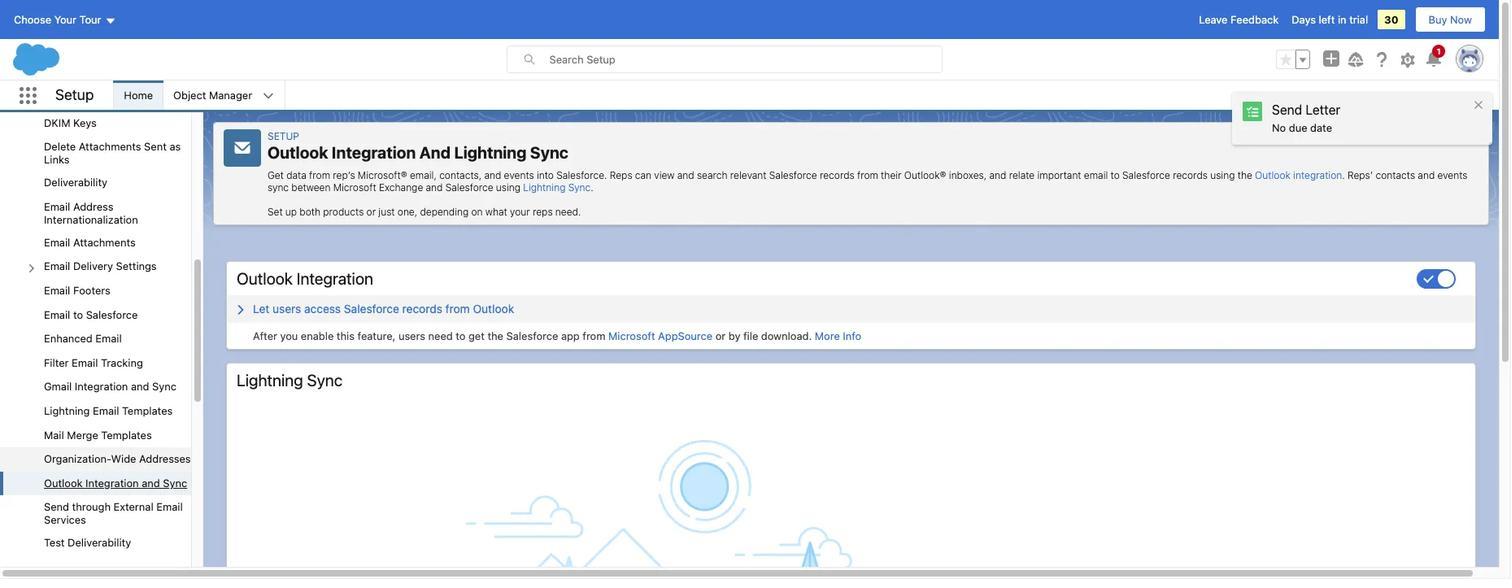 Task type: describe. For each thing, give the bounding box(es) containing it.
you
[[280, 329, 298, 342]]

delete
[[44, 140, 76, 153]]

group containing dkim keys
[[0, 39, 191, 555]]

one,
[[398, 206, 417, 218]]

home
[[124, 89, 153, 102]]

email down enhanced email link
[[72, 356, 98, 369]]

date
[[1310, 121, 1332, 134]]

gmail integration and sync link
[[44, 380, 177, 394]]

appsource
[[658, 329, 713, 342]]

enhanced
[[44, 332, 93, 345]]

choose
[[14, 13, 51, 26]]

microsoft appsource link
[[608, 329, 713, 342]]

get
[[268, 169, 284, 181]]

buy now
[[1429, 13, 1472, 26]]

data
[[286, 169, 307, 181]]

delete attachments sent as links
[[44, 140, 181, 166]]

0 horizontal spatial the
[[488, 329, 503, 342]]

left
[[1319, 13, 1335, 26]]

0 vertical spatial deliverability
[[44, 176, 107, 189]]

important
[[1037, 169, 1081, 181]]

tour
[[79, 13, 101, 26]]

1 horizontal spatial users
[[398, 329, 425, 342]]

enhanced email
[[44, 332, 122, 345]]

salesforce down footers
[[86, 308, 138, 321]]

file
[[743, 329, 758, 342]]

email down the "gmail integration and sync" link
[[93, 404, 119, 417]]

contacts
[[1376, 169, 1415, 181]]

dkim keys link
[[44, 116, 97, 130]]

organization-wide addresses tree item
[[0, 447, 191, 471]]

after
[[253, 329, 277, 342]]

set up both products or just one, depending on what your reps need.
[[268, 206, 581, 218]]

footers
[[73, 284, 111, 297]]

outlook inside button
[[473, 302, 514, 316]]

email up the enhanced
[[44, 308, 70, 321]]

services
[[44, 513, 86, 526]]

download.
[[761, 329, 812, 342]]

deliverability link
[[44, 176, 107, 190]]

2 horizontal spatial to
[[1111, 169, 1120, 181]]

outlook up the let
[[237, 269, 293, 288]]

relevant
[[730, 169, 767, 181]]

and down tracking in the bottom left of the page
[[131, 380, 149, 393]]

from right app
[[583, 329, 606, 342]]

through
[[72, 500, 111, 513]]

letter
[[1306, 102, 1341, 117]]

dkim
[[44, 116, 70, 129]]

object manager
[[173, 89, 252, 102]]

integration inside 'setup outlook integration and lightning sync'
[[332, 143, 416, 162]]

object manager link
[[164, 81, 262, 110]]

choose your tour button
[[13, 7, 117, 33]]

products
[[323, 206, 364, 218]]

both
[[300, 206, 321, 218]]

more info link
[[815, 329, 862, 342]]

send for letter
[[1272, 102, 1302, 117]]

microsoft inside . reps' contacts and events sync between microsoft exchange and salesforce using
[[333, 181, 376, 194]]

Search Setup text field
[[549, 46, 942, 72]]

events inside . reps' contacts and events sync between microsoft exchange and salesforce using
[[1438, 169, 1468, 181]]

1 vertical spatial deliverability
[[68, 536, 131, 549]]

2 vertical spatial to
[[456, 329, 466, 342]]

mail
[[44, 428, 64, 441]]

email address internationalization
[[44, 200, 138, 226]]

attachments for email
[[73, 236, 136, 249]]

no
[[1272, 121, 1286, 134]]

email,
[[410, 169, 437, 181]]

external
[[114, 500, 154, 513]]

salesforce right relevant on the top of page
[[769, 169, 817, 181]]

email address internationalization link
[[44, 200, 191, 226]]

and
[[420, 143, 451, 162]]

1 horizontal spatial using
[[1210, 169, 1235, 181]]

salesforce inside button
[[344, 302, 399, 316]]

buy now button
[[1415, 7, 1486, 33]]

email footers
[[44, 284, 111, 297]]

0 horizontal spatial .
[[591, 181, 594, 194]]

filter email tracking link
[[44, 356, 143, 370]]

and left relate
[[989, 169, 1006, 181]]

from right data
[[309, 169, 330, 181]]

view
[[654, 169, 675, 181]]

sync up need.
[[568, 181, 591, 194]]

microsoft®
[[358, 169, 407, 181]]

keys
[[73, 116, 97, 129]]

lightning for lightning sync .
[[523, 181, 566, 194]]

info
[[843, 329, 862, 342]]

reps'
[[1348, 169, 1373, 181]]

email inside send through external email services
[[156, 500, 183, 513]]

lightning email templates
[[44, 404, 173, 417]]

from left their
[[857, 169, 878, 181]]

depending
[[420, 206, 469, 218]]

task image
[[1243, 102, 1262, 121]]

records inside "let users access salesforce records from outlook" button
[[402, 302, 442, 316]]

delete attachments sent as links link
[[44, 140, 191, 166]]

sync inside 'setup outlook integration and lightning sync'
[[530, 143, 568, 162]]

email footers link
[[44, 284, 111, 298]]

your
[[54, 13, 76, 26]]

reps
[[610, 169, 632, 181]]

let
[[253, 302, 269, 316]]

. reps' contacts and events sync between microsoft exchange and salesforce using
[[268, 169, 1468, 194]]

sent
[[144, 140, 167, 153]]

. inside . reps' contacts and events sync between microsoft exchange and salesforce using
[[1342, 169, 1345, 181]]

internationalization
[[44, 213, 138, 226]]

home link
[[114, 81, 163, 110]]

inboxes,
[[949, 169, 987, 181]]

integration for outlook integration
[[297, 269, 373, 288]]

send through external email services link
[[44, 500, 191, 526]]

settings
[[116, 260, 157, 273]]

salesforce inside . reps' contacts and events sync between microsoft exchange and salesforce using
[[445, 181, 493, 194]]

1 vertical spatial microsoft
[[608, 329, 655, 342]]

1
[[1437, 46, 1441, 56]]

sync inside tree item
[[163, 476, 187, 489]]

manager
[[209, 89, 252, 102]]

feedback
[[1231, 13, 1279, 26]]

enable
[[301, 329, 334, 342]]

this
[[337, 329, 355, 342]]

now
[[1450, 13, 1472, 26]]

choose your tour
[[14, 13, 101, 26]]

salesforce right email
[[1122, 169, 1170, 181]]

send letter alert
[[1272, 102, 1482, 118]]

test
[[44, 536, 65, 549]]

1 horizontal spatial the
[[1238, 169, 1252, 181]]

delivery
[[73, 260, 113, 273]]

wide
[[111, 452, 136, 465]]



Task type: vqa. For each thing, say whether or not it's contained in the screenshot.
Email Address Internationalization 'link'
yes



Task type: locate. For each thing, give the bounding box(es) containing it.
templates inside mail merge templates link
[[101, 428, 152, 441]]

send
[[1272, 102, 1302, 117], [44, 500, 69, 513]]

attachments down keys
[[79, 140, 141, 153]]

1 vertical spatial to
[[73, 308, 83, 321]]

sync up the into
[[530, 143, 568, 162]]

outlook integration
[[237, 269, 373, 288]]

1 vertical spatial send
[[44, 500, 69, 513]]

deliverability down send through external email services
[[68, 536, 131, 549]]

email
[[44, 200, 70, 213], [44, 236, 70, 249], [44, 260, 70, 273], [44, 284, 70, 297], [44, 308, 70, 321], [95, 332, 122, 345], [72, 356, 98, 369], [93, 404, 119, 417], [156, 500, 183, 513]]

due
[[1289, 121, 1308, 134]]

0 vertical spatial or
[[366, 206, 376, 218]]

templates up wide
[[101, 428, 152, 441]]

send inside send through external email services
[[44, 500, 69, 513]]

integration down filter email tracking link
[[75, 380, 128, 393]]

and up "set up both products or just one, depending on what your reps need."
[[426, 181, 443, 194]]

using
[[1210, 169, 1235, 181], [496, 181, 521, 194]]

salesforce up on
[[445, 181, 493, 194]]

email right external
[[156, 500, 183, 513]]

filter
[[44, 356, 69, 369]]

access
[[304, 302, 341, 316]]

0 horizontal spatial send
[[44, 500, 69, 513]]

email inside email address internationalization
[[44, 200, 70, 213]]

1 horizontal spatial group
[[1276, 50, 1310, 69]]

trial
[[1350, 13, 1368, 26]]

lightning down gmail
[[44, 404, 90, 417]]

setup for setup
[[55, 86, 94, 103]]

get data from rep's microsoft® email, contacts, and events into salesforce. reps can view and search relevant salesforce records from their outlook® inboxes, and relate important email to salesforce records using the outlook integration
[[268, 169, 1342, 181]]

the right get
[[488, 329, 503, 342]]

mail merge templates link
[[44, 428, 152, 443]]

email attachments
[[44, 236, 136, 249]]

test deliverability
[[44, 536, 131, 549]]

group
[[0, 39, 191, 555], [1276, 50, 1310, 69]]

just
[[379, 206, 395, 218]]

0 vertical spatial the
[[1238, 169, 1252, 181]]

address
[[73, 200, 113, 213]]

1 events from the left
[[504, 169, 534, 181]]

sync up the lightning email templates
[[152, 380, 177, 393]]

lightning for lightning email templates
[[44, 404, 90, 417]]

1 vertical spatial templates
[[101, 428, 152, 441]]

organization-wide addresses link
[[44, 452, 191, 467]]

1 horizontal spatial setup
[[268, 130, 299, 142]]

lightning down after in the left of the page
[[237, 371, 303, 390]]

attachments inside delete attachments sent as links
[[79, 140, 141, 153]]

in
[[1338, 13, 1347, 26]]

0 horizontal spatial records
[[402, 302, 442, 316]]

users left need
[[398, 329, 425, 342]]

outlook down the 'organization-'
[[44, 476, 83, 489]]

to left get
[[456, 329, 466, 342]]

lightning inside 'setup outlook integration and lightning sync'
[[454, 143, 527, 162]]

to down email footers link
[[73, 308, 83, 321]]

0 horizontal spatial using
[[496, 181, 521, 194]]

events
[[504, 169, 534, 181], [1438, 169, 1468, 181]]

outlook integration and sync tree item
[[0, 471, 191, 496]]

test deliverability link
[[44, 536, 131, 551]]

email up tracking in the bottom left of the page
[[95, 332, 122, 345]]

0 vertical spatial to
[[1111, 169, 1120, 181]]

integration down organization-wide addresses link
[[85, 476, 139, 489]]

what
[[485, 206, 507, 218]]

send up no
[[1272, 102, 1302, 117]]

leave feedback link
[[1199, 13, 1279, 26]]

or left just
[[366, 206, 376, 218]]

sync down enable
[[307, 371, 343, 390]]

send letter no due date
[[1272, 102, 1341, 134]]

send through external email services
[[44, 500, 183, 526]]

salesforce left app
[[506, 329, 558, 342]]

templates inside lightning email templates link
[[122, 404, 173, 417]]

1 vertical spatial setup
[[268, 130, 299, 142]]

1 horizontal spatial events
[[1438, 169, 1468, 181]]

0 vertical spatial setup
[[55, 86, 94, 103]]

enhanced email link
[[44, 332, 122, 346]]

events left the into
[[504, 169, 534, 181]]

1 horizontal spatial send
[[1272, 102, 1302, 117]]

events right the contacts
[[1438, 169, 1468, 181]]

2 events from the left
[[1438, 169, 1468, 181]]

and down addresses
[[142, 476, 160, 489]]

send for through
[[44, 500, 69, 513]]

integration for outlook integration and sync
[[85, 476, 139, 489]]

email down deliverability link
[[44, 200, 70, 213]]

app
[[561, 329, 580, 342]]

lightning for lightning sync
[[237, 371, 303, 390]]

attachments up email delivery settings
[[73, 236, 136, 249]]

leave feedback
[[1199, 13, 1279, 26]]

lightning up contacts, in the top left of the page
[[454, 143, 527, 162]]

templates for lightning email templates
[[122, 404, 173, 417]]

1 button
[[1424, 45, 1445, 69]]

lightning email templates link
[[44, 404, 173, 418]]

leave
[[1199, 13, 1228, 26]]

email to salesforce
[[44, 308, 138, 321]]

sync
[[530, 143, 568, 162], [568, 181, 591, 194], [307, 371, 343, 390], [152, 380, 177, 393], [163, 476, 187, 489]]

from inside button
[[445, 302, 470, 316]]

0 horizontal spatial setup
[[55, 86, 94, 103]]

attachments
[[79, 140, 141, 153], [73, 236, 136, 249]]

users inside "let users access salesforce records from outlook" button
[[272, 302, 301, 316]]

outlook integration link
[[1255, 169, 1342, 181]]

setup up dkim keys in the left top of the page
[[55, 86, 94, 103]]

outlook down setup link on the top left of page
[[268, 143, 328, 162]]

sync down addresses
[[163, 476, 187, 489]]

organization-wide addresses
[[44, 452, 191, 465]]

email left footers
[[44, 284, 70, 297]]

0 horizontal spatial users
[[272, 302, 301, 316]]

users
[[272, 302, 301, 316], [398, 329, 425, 342]]

users right the let
[[272, 302, 301, 316]]

0 horizontal spatial events
[[504, 169, 534, 181]]

. left reps
[[591, 181, 594, 194]]

deliverability down links
[[44, 176, 107, 189]]

after you enable this feature, users need to get the salesforce app from microsoft appsource or by file download. more info
[[253, 329, 862, 342]]

get
[[469, 329, 485, 342]]

mail merge templates
[[44, 428, 152, 441]]

need.
[[555, 206, 581, 218]]

microsoft
[[333, 181, 376, 194], [608, 329, 655, 342]]

send left through
[[44, 500, 69, 513]]

0 horizontal spatial to
[[73, 308, 83, 321]]

. left reps' at right
[[1342, 169, 1345, 181]]

email down internationalization
[[44, 236, 70, 249]]

1 horizontal spatial microsoft
[[608, 329, 655, 342]]

send inside send letter no due date
[[1272, 102, 1302, 117]]

1 horizontal spatial to
[[456, 329, 466, 342]]

0 horizontal spatial or
[[366, 206, 376, 218]]

microsoft up "products"
[[333, 181, 376, 194]]

attachments for delete
[[79, 140, 141, 153]]

search
[[697, 169, 728, 181]]

and inside tree item
[[142, 476, 160, 489]]

merge
[[67, 428, 98, 441]]

from
[[309, 169, 330, 181], [857, 169, 878, 181], [445, 302, 470, 316], [583, 329, 606, 342]]

or left by
[[716, 329, 726, 342]]

using inside . reps' contacts and events sync between microsoft exchange and salesforce using
[[496, 181, 521, 194]]

templates down the "gmail integration and sync" link
[[122, 404, 173, 417]]

outlook inside tree item
[[44, 476, 83, 489]]

rep's
[[333, 169, 355, 181]]

outlook inside 'setup outlook integration and lightning sync'
[[268, 143, 328, 162]]

1 vertical spatial attachments
[[73, 236, 136, 249]]

email to salesforce link
[[44, 308, 138, 322]]

integration up access
[[297, 269, 373, 288]]

need
[[428, 329, 453, 342]]

0 vertical spatial templates
[[122, 404, 173, 417]]

.
[[1342, 169, 1345, 181], [591, 181, 594, 194]]

1 horizontal spatial .
[[1342, 169, 1345, 181]]

and right view
[[677, 169, 694, 181]]

setup inside 'setup outlook integration and lightning sync'
[[268, 130, 299, 142]]

records
[[820, 169, 855, 181], [1173, 169, 1208, 181], [402, 302, 442, 316]]

and right contacts, in the top left of the page
[[484, 169, 501, 181]]

lightning sync link
[[523, 181, 591, 194]]

integration inside tree item
[[85, 476, 139, 489]]

your
[[510, 206, 530, 218]]

addresses
[[139, 452, 191, 465]]

more
[[815, 329, 840, 342]]

set
[[268, 206, 283, 218]]

1 vertical spatial or
[[716, 329, 726, 342]]

let users access salesforce records from outlook button
[[234, 296, 515, 322]]

contacts,
[[439, 169, 482, 181]]

links
[[44, 153, 69, 166]]

salesforce up feature, at the bottom left of page
[[344, 302, 399, 316]]

1 horizontal spatial records
[[820, 169, 855, 181]]

let users access salesforce records from outlook
[[253, 302, 514, 316]]

integration for gmail integration and sync
[[75, 380, 128, 393]]

can
[[635, 169, 652, 181]]

days
[[1292, 13, 1316, 26]]

integration up microsoft® at the left of the page
[[332, 143, 416, 162]]

0 vertical spatial send
[[1272, 102, 1302, 117]]

0 vertical spatial attachments
[[79, 140, 141, 153]]

outlook left integration
[[1255, 169, 1291, 181]]

1 horizontal spatial or
[[716, 329, 726, 342]]

outlook integration and sync link
[[44, 476, 187, 491]]

to right email
[[1111, 169, 1120, 181]]

0 horizontal spatial microsoft
[[333, 181, 376, 194]]

and
[[484, 169, 501, 181], [677, 169, 694, 181], [989, 169, 1006, 181], [1418, 169, 1435, 181], [426, 181, 443, 194], [131, 380, 149, 393], [142, 476, 160, 489]]

email up email footers
[[44, 260, 70, 273]]

deliverability
[[44, 176, 107, 189], [68, 536, 131, 549]]

0 horizontal spatial group
[[0, 39, 191, 555]]

2 horizontal spatial records
[[1173, 169, 1208, 181]]

lightning up reps
[[523, 181, 566, 194]]

and right the contacts
[[1418, 169, 1435, 181]]

using up your
[[496, 181, 521, 194]]

1 vertical spatial the
[[488, 329, 503, 342]]

setup for setup outlook integration and lightning sync
[[268, 130, 299, 142]]

reps
[[533, 206, 553, 218]]

microsoft left appsource
[[608, 329, 655, 342]]

gmail
[[44, 380, 72, 393]]

the left outlook integration link
[[1238, 169, 1252, 181]]

outlook up get
[[473, 302, 514, 316]]

using left outlook integration link
[[1210, 169, 1235, 181]]

integration
[[1293, 169, 1342, 181]]

setup up get
[[268, 130, 299, 142]]

0 vertical spatial users
[[272, 302, 301, 316]]

0 vertical spatial microsoft
[[333, 181, 376, 194]]

templates for mail merge templates
[[101, 428, 152, 441]]

from up need
[[445, 302, 470, 316]]

salesforce.
[[556, 169, 607, 181]]

1 vertical spatial users
[[398, 329, 425, 342]]

gmail integration and sync
[[44, 380, 177, 393]]

outlook integration and sync
[[44, 476, 187, 489]]

email delivery settings
[[44, 260, 157, 273]]

lightning
[[454, 143, 527, 162], [523, 181, 566, 194], [237, 371, 303, 390], [44, 404, 90, 417]]

into
[[537, 169, 554, 181]]



